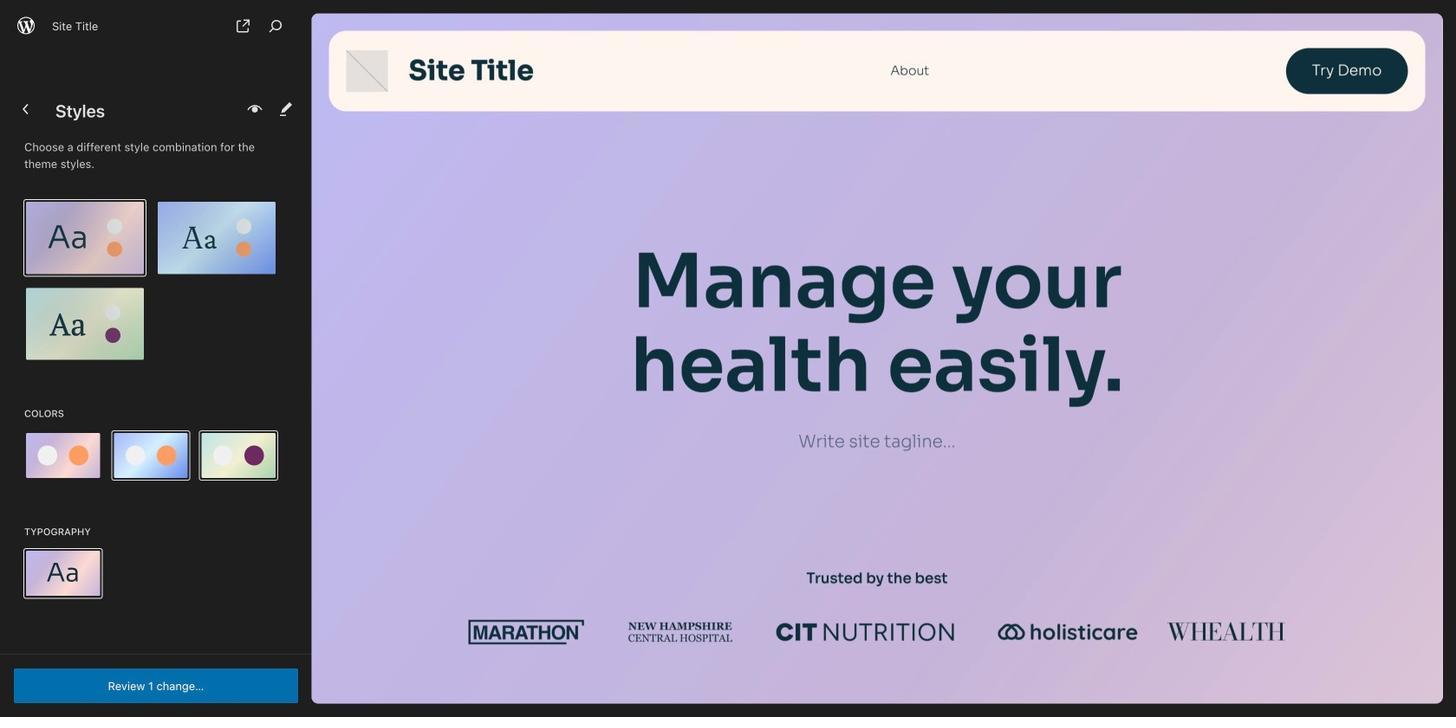 Task type: describe. For each thing, give the bounding box(es) containing it.
style book image
[[244, 99, 265, 120]]

back image
[[16, 99, 36, 120]]



Task type: locate. For each thing, give the bounding box(es) containing it.
view site (opens in a new tab) image
[[233, 16, 254, 36]]

edit styles image
[[276, 99, 296, 120]]

open command palette image
[[265, 16, 286, 36]]



